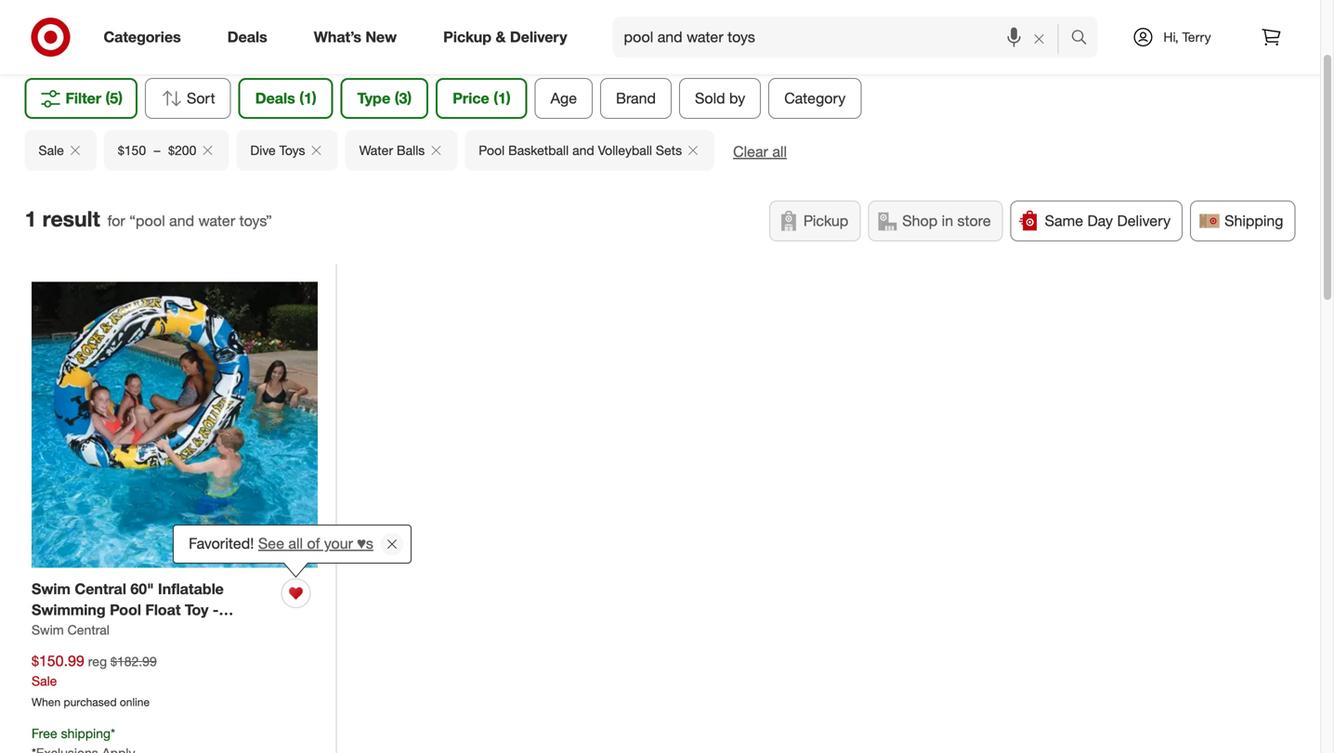 Task type: vqa. For each thing, say whether or not it's contained in the screenshot.


Task type: locate. For each thing, give the bounding box(es) containing it.
0 horizontal spatial /
[[530, 17, 535, 35]]

(1) for price (1)
[[493, 89, 511, 107]]

central up the swimming
[[75, 580, 126, 598]]

swim up the swimming
[[32, 580, 71, 598]]

0 horizontal spatial and
[[169, 212, 194, 230]]

pool left basketball
[[479, 142, 505, 158]]

0 horizontal spatial water
[[198, 212, 235, 230]]

sets
[[656, 142, 682, 158]]

1 vertical spatial deals
[[255, 89, 295, 107]]

(1) right toys
[[818, 17, 834, 35]]

/ right target link
[[530, 17, 535, 35]]

and
[[710, 17, 737, 35], [572, 142, 594, 158], [169, 212, 194, 230]]

0 vertical spatial sale
[[39, 142, 64, 158]]

(1) for deals (1)
[[299, 89, 316, 107]]

1 vertical spatial all
[[288, 534, 303, 553]]

and left volleyball at the top
[[572, 142, 594, 158]]

pool down 60"
[[110, 601, 141, 619]]

reg
[[88, 654, 107, 670]]

search
[[1062, 30, 1107, 48]]

$150  –  $200 button
[[104, 130, 229, 171]]

central for swim central
[[67, 622, 109, 638]]

60"
[[130, 580, 154, 598]]

swim down the swimming
[[32, 622, 64, 638]]

deals for deals (1)
[[255, 89, 295, 107]]

sort
[[187, 89, 215, 107]]

volleyball
[[598, 142, 652, 158]]

sort button
[[145, 78, 231, 119]]

swim central 60" inflatable swimming pool float toy - yellow/blue link
[[32, 579, 274, 641]]

toys"
[[239, 212, 272, 230]]

sale up when
[[32, 673, 57, 689]]

0 horizontal spatial delivery
[[510, 28, 567, 46]]

delivery
[[510, 28, 567, 46], [1117, 212, 1171, 230]]

swim inside swim central link
[[32, 622, 64, 638]]

purchased
[[64, 695, 117, 709]]

1 vertical spatial pickup
[[803, 212, 848, 230]]

1 horizontal spatial (1)
[[493, 89, 511, 107]]

deals up "dive toys"
[[255, 89, 295, 107]]

swim for swim central 60" inflatable swimming pool float toy - yellow/blue
[[32, 580, 71, 598]]

free
[[32, 726, 57, 742]]

1 vertical spatial swim
[[32, 622, 64, 638]]

online
[[120, 695, 150, 709]]

(1) right price
[[493, 89, 511, 107]]

and right "pool
[[169, 212, 194, 230]]

water left toys
[[741, 17, 780, 35]]

deals (1)
[[255, 89, 316, 107]]

pool
[[479, 142, 505, 158], [110, 601, 141, 619]]

favorited!
[[189, 534, 254, 553]]

tooltip
[[173, 525, 411, 564]]

swim central link
[[32, 621, 109, 640]]

toys
[[279, 142, 305, 158]]

what's new
[[314, 28, 397, 46]]

1 vertical spatial central
[[67, 622, 109, 638]]

0 horizontal spatial &
[[496, 28, 506, 46]]

-
[[213, 601, 219, 619]]

water left toys"
[[198, 212, 235, 230]]

1 horizontal spatial and
[[572, 142, 594, 158]]

0 vertical spatial delivery
[[510, 28, 567, 46]]

/ left pool
[[668, 17, 673, 35]]

1 swim from the top
[[32, 580, 71, 598]]

pool inside button
[[479, 142, 505, 158]]

0 vertical spatial deals
[[227, 28, 267, 46]]

see
[[258, 534, 284, 553]]

inflatable
[[158, 580, 224, 598]]

toy
[[185, 601, 208, 619]]

all left the of
[[288, 534, 303, 553]]

0 horizontal spatial pool
[[110, 601, 141, 619]]

0 horizontal spatial pickup
[[443, 28, 491, 46]]

/
[[530, 17, 535, 35], [668, 17, 673, 35]]

0 vertical spatial central
[[75, 580, 126, 598]]

&
[[588, 17, 597, 35], [496, 28, 506, 46]]

0 horizontal spatial (1)
[[299, 89, 316, 107]]

in
[[942, 212, 953, 230]]

and inside button
[[572, 142, 594, 158]]

age button
[[535, 78, 593, 119]]

deals inside deals link
[[227, 28, 267, 46]]

filter (5) button
[[25, 78, 137, 119]]

age
[[551, 89, 577, 107]]

0 vertical spatial pool
[[479, 142, 505, 158]]

sale
[[39, 142, 64, 158], [32, 673, 57, 689]]

pickup & delivery
[[443, 28, 567, 46]]

price
[[453, 89, 489, 107]]

2 horizontal spatial and
[[710, 17, 737, 35]]

sale inside button
[[39, 142, 64, 158]]

brand button
[[600, 78, 672, 119]]

sports
[[539, 17, 584, 35]]

0 vertical spatial pickup
[[443, 28, 491, 46]]

basketball
[[508, 142, 569, 158]]

day
[[1087, 212, 1113, 230]]

0 horizontal spatial all
[[288, 534, 303, 553]]

deals up deals (1)
[[227, 28, 267, 46]]

2 vertical spatial and
[[169, 212, 194, 230]]

& left sports
[[496, 28, 506, 46]]

shipping
[[1224, 212, 1283, 230]]

sale inside $150.99 reg $182.99 sale when purchased online
[[32, 673, 57, 689]]

same day delivery
[[1045, 212, 1171, 230]]

delivery for same day delivery
[[1117, 212, 1171, 230]]

1 horizontal spatial /
[[668, 17, 673, 35]]

swimming
[[32, 601, 106, 619]]

swim central
[[32, 622, 109, 638]]

0 vertical spatial swim
[[32, 580, 71, 598]]

delivery inside button
[[1117, 212, 1171, 230]]

swim inside swim central 60" inflatable swimming pool float toy - yellow/blue
[[32, 580, 71, 598]]

pickup for pickup
[[803, 212, 848, 230]]

deals for deals
[[227, 28, 267, 46]]

central inside swim central 60" inflatable swimming pool float toy - yellow/blue
[[75, 580, 126, 598]]

1 horizontal spatial all
[[772, 142, 787, 161]]

1 horizontal spatial delivery
[[1117, 212, 1171, 230]]

filter (5)
[[65, 89, 123, 107]]

swim central 60" inflatable swimming pool float toy - yellow/blue image
[[32, 282, 318, 568], [32, 282, 318, 568]]

central down the swimming
[[67, 622, 109, 638]]

category
[[784, 89, 846, 107]]

1 vertical spatial water
[[198, 212, 235, 230]]

category button
[[768, 78, 861, 119]]

and right pool
[[710, 17, 737, 35]]

all right the clear
[[772, 142, 787, 161]]

pickup inside button
[[803, 212, 848, 230]]

1 horizontal spatial pool
[[479, 142, 505, 158]]

type
[[357, 89, 390, 107]]

0 vertical spatial all
[[772, 142, 787, 161]]

1 vertical spatial and
[[572, 142, 594, 158]]

1 horizontal spatial pickup
[[803, 212, 848, 230]]

of
[[307, 534, 320, 553]]

$150.99
[[32, 652, 84, 670]]

*
[[111, 726, 115, 742]]

1 vertical spatial delivery
[[1117, 212, 1171, 230]]

outdoors
[[602, 17, 664, 35]]

deals
[[227, 28, 267, 46], [255, 89, 295, 107]]

swim for swim central
[[32, 622, 64, 638]]

1 horizontal spatial water
[[741, 17, 780, 35]]

by
[[729, 89, 745, 107]]

2 swim from the top
[[32, 622, 64, 638]]

shop in store
[[902, 212, 991, 230]]

water
[[741, 17, 780, 35], [198, 212, 235, 230]]

(1)
[[818, 17, 834, 35], [299, 89, 316, 107], [493, 89, 511, 107]]

(1) up the toys
[[299, 89, 316, 107]]

$150
[[118, 142, 146, 158]]

& right sports
[[588, 17, 597, 35]]

see all of your ♥s link
[[258, 534, 373, 553]]

sold
[[695, 89, 725, 107]]

1 vertical spatial pool
[[110, 601, 141, 619]]

1 vertical spatial sale
[[32, 673, 57, 689]]

target link
[[486, 17, 527, 35]]

water
[[359, 142, 393, 158]]

sale down filter (5) button
[[39, 142, 64, 158]]

dive toys
[[250, 142, 305, 158]]

all inside button
[[772, 142, 787, 161]]



Task type: describe. For each thing, give the bounding box(es) containing it.
pool
[[676, 17, 706, 35]]

pool basketball and volleyball sets button
[[465, 130, 714, 171]]

categories link
[[88, 17, 204, 58]]

"pool
[[129, 212, 165, 230]]

type (3)
[[357, 89, 412, 107]]

sold by
[[695, 89, 745, 107]]

pickup button
[[769, 201, 860, 241]]

same day delivery button
[[1010, 201, 1183, 241]]

2 horizontal spatial (1)
[[818, 17, 834, 35]]

yellow/blue
[[32, 622, 114, 641]]

(5)
[[105, 89, 123, 107]]

terry
[[1182, 29, 1211, 45]]

1 result for "pool and water toys"
[[25, 206, 272, 232]]

♥s
[[357, 534, 373, 553]]

0 vertical spatial water
[[741, 17, 780, 35]]

target
[[486, 17, 527, 35]]

deals link
[[212, 17, 291, 58]]

clear
[[733, 142, 768, 161]]

water inside 1 result for "pool and water toys"
[[198, 212, 235, 230]]

1 horizontal spatial &
[[588, 17, 597, 35]]

filter
[[65, 89, 101, 107]]

your
[[324, 534, 353, 553]]

store
[[957, 212, 991, 230]]

sports & outdoors link
[[539, 17, 664, 35]]

free shipping *
[[32, 726, 115, 742]]

for
[[107, 212, 125, 230]]

hi, terry
[[1163, 29, 1211, 45]]

shipping
[[61, 726, 111, 742]]

search button
[[1062, 17, 1107, 61]]

central for swim central 60" inflatable swimming pool float toy - yellow/blue
[[75, 580, 126, 598]]

1 / from the left
[[530, 17, 535, 35]]

(3)
[[395, 89, 412, 107]]

hi,
[[1163, 29, 1179, 45]]

water balls
[[359, 142, 425, 158]]

shipping button
[[1190, 201, 1295, 241]]

what's
[[314, 28, 361, 46]]

water balls button
[[345, 130, 457, 171]]

brand
[[616, 89, 656, 107]]

tooltip containing favorited!
[[173, 525, 411, 564]]

$200
[[168, 142, 196, 158]]

swim central 60" inflatable swimming pool float toy - yellow/blue
[[32, 580, 224, 641]]

shop in store button
[[868, 201, 1003, 241]]

$150.99 reg $182.99 sale when purchased online
[[32, 652, 157, 709]]

What can we help you find? suggestions appear below search field
[[613, 17, 1075, 58]]

sale button
[[25, 130, 96, 171]]

delivery for pickup & delivery
[[510, 28, 567, 46]]

what's new link
[[298, 17, 420, 58]]

$182.99
[[111, 654, 157, 670]]

clear all
[[733, 142, 787, 161]]

float
[[145, 601, 181, 619]]

favorited! see all of your ♥s
[[189, 534, 373, 553]]

result
[[42, 206, 100, 232]]

pool inside swim central 60" inflatable swimming pool float toy - yellow/blue
[[110, 601, 141, 619]]

clear all button
[[733, 141, 787, 162]]

shop
[[902, 212, 938, 230]]

dive
[[250, 142, 276, 158]]

dive toys button
[[236, 130, 338, 171]]

new
[[365, 28, 397, 46]]

sold by button
[[679, 78, 761, 119]]

pool basketball and volleyball sets
[[479, 142, 682, 158]]

target / sports & outdoors / pool and water toys (1)
[[486, 17, 834, 35]]

pickup & delivery link
[[427, 17, 590, 58]]

0 vertical spatial and
[[710, 17, 737, 35]]

balls
[[397, 142, 425, 158]]

2 / from the left
[[668, 17, 673, 35]]

toys
[[784, 17, 814, 35]]

price (1)
[[453, 89, 511, 107]]

when
[[32, 695, 61, 709]]

pickup for pickup & delivery
[[443, 28, 491, 46]]

categories
[[104, 28, 181, 46]]

and inside 1 result for "pool and water toys"
[[169, 212, 194, 230]]



